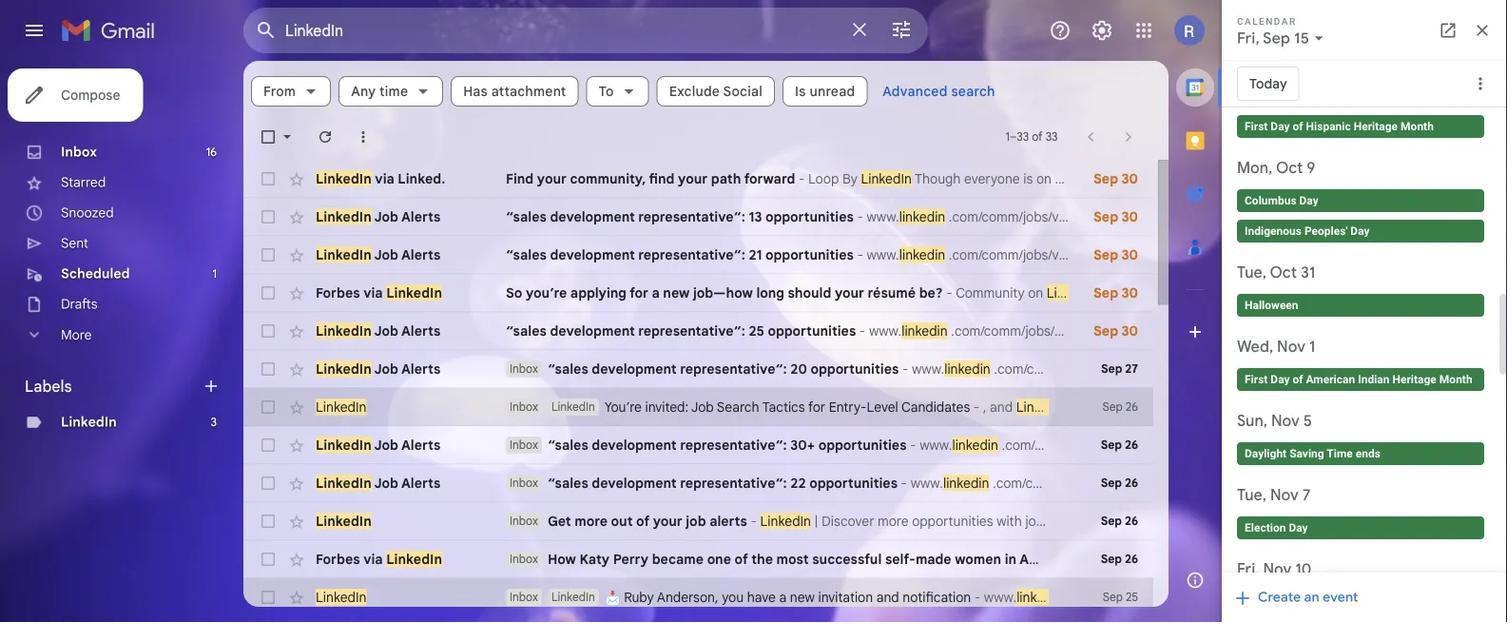 Task type: describe. For each thing, give the bounding box(es) containing it.
1 vertical spatial and
[[877, 589, 900, 605]]

from
[[263, 83, 296, 99]]

perry
[[613, 551, 649, 567]]

0 horizontal spatial 25
[[749, 322, 765, 339]]

advanced search button
[[875, 74, 1003, 108]]

any time button
[[339, 76, 444, 107]]

search
[[717, 399, 760, 415]]

sep 25
[[1103, 590, 1139, 605]]

2 33 from the left
[[1046, 130, 1058, 144]]

drafts link
[[61, 296, 98, 312]]

"sales development representative": 13 opportunities - www. linkedin
[[506, 208, 946, 225]]

have
[[747, 589, 776, 605]]

forward
[[745, 170, 796, 187]]

by
[[843, 170, 858, 187]]

5 alerts from the top
[[401, 437, 441, 453]]

sep 26 for inbox get more out of your job alerts - linkedin
[[1101, 514, 1139, 528]]

linkedin link
[[61, 414, 117, 430]]

2 vertical spatial of
[[735, 551, 748, 567]]

compose button
[[8, 68, 143, 122]]

should
[[788, 284, 832, 301]]

linked.
[[398, 170, 445, 187]]

6 alerts from the top
[[401, 475, 441, 491]]

development down community,
[[550, 208, 635, 225]]

representative": down the search
[[680, 437, 787, 453]]

0 vertical spatial for
[[630, 284, 649, 301]]

📩 image
[[605, 590, 621, 606]]

11 row from the top
[[244, 540, 1154, 578]]

successful
[[813, 551, 882, 567]]

find
[[506, 170, 534, 187]]

Search mail text field
[[285, 21, 837, 40]]

22
[[791, 475, 806, 491]]

via for so you're applying for a new job—how long should your résumé be?
[[364, 284, 383, 301]]

time
[[380, 83, 408, 99]]

women
[[955, 551, 1002, 567]]

30+
[[791, 437, 815, 453]]

scheduled
[[61, 265, 130, 282]]

4 row from the top
[[244, 274, 1154, 312]]

in
[[1005, 551, 1017, 567]]

one
[[707, 551, 731, 567]]

side panel section
[[1169, 61, 1222, 607]]

exclude social button
[[657, 76, 775, 107]]

snoozed link
[[61, 205, 114, 221]]

development up you're at the bottom left
[[592, 361, 677, 377]]

you're
[[526, 284, 567, 301]]

you're invited: job search tactics for entry-level candidates - , and linkedin
[[605, 399, 1068, 415]]

be?
[[920, 284, 943, 301]]

entry-
[[829, 399, 867, 415]]

job—how
[[693, 284, 753, 301]]

4 alerts from the top
[[401, 361, 441, 377]]

get
[[548, 513, 571, 529]]

2 forbes from the top
[[316, 551, 360, 567]]

candidates
[[902, 399, 971, 415]]

on
[[1028, 284, 1044, 301]]

clear search image
[[841, 10, 879, 49]]

katy
[[580, 551, 610, 567]]

3 row from the top
[[244, 236, 1154, 274]]

notification
[[903, 589, 971, 605]]

your right find
[[678, 170, 708, 187]]

1 horizontal spatial 25
[[1126, 590, 1139, 605]]

3 alerts from the top
[[401, 322, 441, 339]]

inbox inside inbox "sales development representative": 22 opportunities - www. linkedin
[[510, 476, 538, 490]]

sep 27
[[1102, 362, 1139, 376]]

6 linkedin job alerts from the top
[[316, 475, 441, 491]]

has
[[463, 83, 488, 99]]

more
[[61, 327, 92, 343]]

tactics
[[763, 399, 805, 415]]

opportunities down loop on the top right of the page
[[766, 208, 854, 225]]

inbox "sales development representative": 22 opportunities - www. linkedin
[[510, 475, 990, 491]]

26 for you're invited: job search tactics for entry-level candidates - , and linkedin
[[1126, 400, 1139, 414]]

1 for 1 33 of 33
[[1006, 130, 1010, 144]]

12 row from the top
[[244, 578, 1154, 616]]

find your community, find your path forward - loop by linkedin
[[506, 170, 912, 187]]

search mail image
[[249, 13, 283, 48]]

"sales development representative": 25 opportunities - www. linkedin
[[506, 322, 948, 339]]

invited:
[[645, 399, 689, 415]]

advanced search options image
[[883, 10, 921, 49]]

is unread
[[795, 83, 855, 99]]

1 33 from the left
[[1017, 130, 1029, 144]]

unread
[[810, 83, 855, 99]]

via for find your community, find your path forward
[[375, 170, 395, 187]]

26 for inbox "sales development representative": 22 opportunities - www. linkedin
[[1125, 476, 1139, 490]]

any
[[351, 83, 376, 99]]

self-
[[885, 551, 916, 567]]

invitation
[[819, 589, 873, 605]]

representative": down the job—how
[[639, 322, 746, 339]]

long
[[757, 284, 785, 301]]

inbox inside labels navigation
[[61, 144, 97, 160]]

labels heading
[[25, 377, 202, 396]]

how
[[548, 551, 576, 567]]

inbox how katy perry became one of the most successful self-made women in america
[[510, 551, 1074, 567]]

compose
[[61, 87, 120, 103]]

level
[[867, 399, 899, 415]]

30 for "sales development representative": 25 opportunities - www. linkedin
[[1122, 322, 1139, 339]]

has attachment
[[463, 83, 566, 99]]

development down you're at the bottom left
[[592, 437, 677, 453]]

1 forbes via linkedin from the top
[[316, 284, 442, 301]]

social
[[723, 83, 763, 99]]

30 for find your community, find your path forward - loop by linkedin
[[1122, 170, 1139, 187]]

applying
[[571, 284, 627, 301]]

opportunities up should
[[766, 246, 854, 263]]

6 row from the top
[[244, 350, 1154, 388]]

alerts
[[710, 513, 748, 529]]

settings image
[[1091, 19, 1114, 42]]

out
[[611, 513, 633, 529]]

gmail image
[[61, 11, 165, 49]]

representative": up the search
[[680, 361, 787, 377]]

opportunities down entry- at the right bottom of the page
[[819, 437, 907, 453]]

- right be?
[[947, 284, 953, 301]]

has attachment button
[[451, 76, 579, 107]]

2 linkedin job alerts from the top
[[316, 246, 441, 263]]

7 row from the top
[[244, 388, 1154, 426]]

most
[[777, 551, 809, 567]]

1 vertical spatial of
[[636, 513, 650, 529]]

america
[[1020, 551, 1074, 567]]

exclude
[[669, 83, 720, 99]]

,
[[984, 399, 987, 415]]



Task type: locate. For each thing, give the bounding box(es) containing it.
inbox inside 'inbox "sales development representative": 20 opportunities - www. linkedin'
[[510, 362, 538, 376]]

1 vertical spatial via
[[364, 284, 383, 301]]

5 row from the top
[[244, 312, 1154, 350]]

development up out
[[592, 475, 677, 491]]

snoozed
[[61, 205, 114, 221]]

8 row from the top
[[244, 426, 1154, 464]]

the
[[752, 551, 773, 567]]

new down most
[[790, 589, 815, 605]]

any time
[[351, 83, 408, 99]]

30
[[1122, 170, 1139, 187], [1122, 208, 1139, 225], [1122, 246, 1139, 263], [1122, 284, 1139, 301], [1122, 322, 1139, 339]]

became
[[652, 551, 704, 567]]

development
[[550, 208, 635, 225], [550, 246, 635, 263], [550, 322, 635, 339], [592, 361, 677, 377], [592, 437, 677, 453], [592, 475, 677, 491]]

3 30 from the top
[[1122, 246, 1139, 263]]

1 vertical spatial forbes
[[316, 551, 360, 567]]

row down the job
[[244, 540, 1154, 578]]

so
[[506, 284, 523, 301]]

linkedin
[[316, 170, 372, 187], [861, 170, 912, 187], [316, 208, 372, 225], [316, 246, 372, 263], [386, 284, 442, 301], [1047, 284, 1098, 301], [316, 322, 372, 339], [316, 361, 372, 377], [316, 399, 367, 415], [1017, 399, 1068, 415], [552, 400, 595, 414], [61, 414, 117, 430], [316, 437, 372, 453], [316, 475, 372, 491], [316, 513, 372, 529], [761, 513, 811, 529], [386, 551, 442, 567], [316, 589, 367, 605], [552, 590, 595, 605]]

advanced search
[[883, 83, 996, 99]]

linkedin via linked.
[[316, 170, 445, 187]]

of
[[1032, 130, 1043, 144], [636, 513, 650, 529], [735, 551, 748, 567]]

0 horizontal spatial and
[[877, 589, 900, 605]]

sep
[[1094, 170, 1119, 187], [1094, 208, 1119, 225], [1094, 246, 1119, 263], [1094, 284, 1119, 301], [1094, 322, 1119, 339], [1102, 362, 1123, 376], [1103, 400, 1123, 414], [1101, 438, 1122, 452], [1101, 476, 1122, 490], [1101, 514, 1122, 528], [1101, 552, 1122, 566], [1103, 590, 1123, 605]]

sep 30 for "sales development representative": 25 opportunities - www. linkedin
[[1094, 322, 1139, 339]]

a for for
[[652, 284, 660, 301]]

0 horizontal spatial 1
[[213, 267, 217, 281]]

21
[[749, 246, 762, 263]]

for right applying
[[630, 284, 649, 301]]

1 alerts from the top
[[401, 208, 441, 225]]

1 sep 30 from the top
[[1094, 170, 1139, 187]]

representative":
[[639, 208, 746, 225], [639, 246, 746, 263], [639, 322, 746, 339], [680, 361, 787, 377], [680, 437, 787, 453], [680, 475, 787, 491]]

sep 26 for inbox "sales development representative": 22 opportunities - www. linkedin
[[1101, 476, 1139, 490]]

1 horizontal spatial new
[[790, 589, 815, 605]]

advanced
[[883, 83, 948, 99]]

row down find your community, find your path forward - loop by linkedin at the top of page
[[244, 198, 1154, 236]]

sent
[[61, 235, 88, 252]]

job
[[686, 513, 706, 529]]

you're
[[605, 399, 642, 415]]

5 26 from the top
[[1125, 552, 1139, 566]]

community,
[[570, 170, 646, 187]]

row up the job—how
[[244, 236, 1154, 274]]

27
[[1126, 362, 1139, 376]]

1 linkedin job alerts from the top
[[316, 208, 441, 225]]

row up "sales development representative": 13 opportunities - www. linkedin
[[244, 160, 1154, 198]]

- down so you're applying for a new job—how long should your résumé be? - community on linkedin sep 30
[[860, 322, 866, 339]]

labels
[[25, 377, 72, 396]]

4 30 from the top
[[1122, 284, 1139, 301]]

inbox link
[[61, 144, 97, 160]]

loop
[[809, 170, 839, 187]]

exclude social
[[669, 83, 763, 99]]

more
[[575, 513, 608, 529]]

2 alerts from the top
[[401, 246, 441, 263]]

row down '"sales development representative": 21 opportunities - www. linkedin'
[[244, 274, 1154, 312]]

for left entry- at the right bottom of the page
[[808, 399, 826, 415]]

0 vertical spatial 25
[[749, 322, 765, 339]]

inbox get more out of your job alerts - linkedin
[[510, 513, 811, 529]]

forbes
[[316, 284, 360, 301], [316, 551, 360, 567]]

opportunities down should
[[768, 322, 856, 339]]

2 row from the top
[[244, 198, 1154, 236]]

labels navigation
[[0, 61, 244, 622]]

sep 30 for find your community, find your path forward - loop by linkedin
[[1094, 170, 1139, 187]]

10 row from the top
[[244, 502, 1154, 540]]

ruby
[[624, 589, 654, 605]]

row up the job
[[244, 464, 1154, 502]]

a right have
[[780, 589, 787, 605]]

16
[[206, 145, 217, 159]]

for
[[630, 284, 649, 301], [808, 399, 826, 415]]

0 vertical spatial a
[[652, 284, 660, 301]]

0 horizontal spatial new
[[663, 284, 690, 301]]

inbox inside inbox how katy perry became one of the most successful self-made women in america
[[510, 552, 538, 566]]

new left the job—how
[[663, 284, 690, 301]]

forbes via linkedin
[[316, 284, 442, 301], [316, 551, 442, 567]]

a
[[652, 284, 660, 301], [780, 589, 787, 605]]

row down "sales development representative": 25 opportunities - www. linkedin
[[244, 350, 1154, 388]]

20
[[791, 361, 807, 377]]

tab list
[[1169, 61, 1222, 554]]

anderson,
[[657, 589, 719, 605]]

is
[[795, 83, 806, 99]]

1 horizontal spatial of
[[735, 551, 748, 567]]

alerts
[[401, 208, 441, 225], [401, 246, 441, 263], [401, 322, 441, 339], [401, 361, 441, 377], [401, 437, 441, 453], [401, 475, 441, 491]]

so you're applying for a new job—how long should your résumé be? - community on linkedin sep 30
[[506, 284, 1139, 301]]

representative": up the job—how
[[639, 246, 746, 263]]

inbox "sales development representative": 20 opportunities - www. linkedin
[[510, 361, 991, 377]]

4 linkedin job alerts from the top
[[316, 361, 441, 377]]

sep 26 for you're invited: job search tactics for entry-level candidates - , and linkedin
[[1103, 400, 1139, 414]]

1 vertical spatial 25
[[1126, 590, 1139, 605]]

opportunities
[[766, 208, 854, 225], [766, 246, 854, 263], [768, 322, 856, 339], [811, 361, 899, 377], [819, 437, 907, 453], [810, 475, 898, 491]]

0 vertical spatial 1
[[1006, 130, 1010, 144]]

and down self-
[[877, 589, 900, 605]]

development up applying
[[550, 246, 635, 263]]

1 horizontal spatial for
[[808, 399, 826, 415]]

representative": up alerts
[[680, 475, 787, 491]]

26 for inbox get more out of your job alerts - linkedin
[[1125, 514, 1139, 528]]

13
[[749, 208, 762, 225]]

find
[[649, 170, 675, 187]]

3 linkedin job alerts from the top
[[316, 322, 441, 339]]

support image
[[1049, 19, 1072, 42]]

inbox inside inbox "sales development representative": 30+ opportunities - www. linkedin
[[510, 438, 538, 452]]

26 for inbox "sales development representative": 30+ opportunities - www. linkedin
[[1125, 438, 1139, 452]]

row down the job—how
[[244, 312, 1154, 350]]

2 horizontal spatial of
[[1032, 130, 1043, 144]]

1 horizontal spatial and
[[990, 399, 1013, 415]]

inbox
[[61, 144, 97, 160], [510, 362, 538, 376], [510, 400, 538, 414], [510, 438, 538, 452], [510, 476, 538, 490], [510, 514, 538, 528], [510, 552, 538, 566], [510, 590, 538, 605]]

more button
[[0, 320, 228, 350]]

opportunities right 22
[[810, 475, 898, 491]]

- up so you're applying for a new job—how long should your résumé be? - community on linkedin sep 30
[[857, 246, 864, 263]]

sep 30
[[1094, 170, 1139, 187], [1094, 208, 1139, 225], [1094, 246, 1139, 263], [1094, 322, 1139, 339]]

résumé
[[868, 284, 916, 301]]

0 horizontal spatial 33
[[1017, 130, 1029, 144]]

0 horizontal spatial of
[[636, 513, 650, 529]]

1 horizontal spatial a
[[780, 589, 787, 605]]

row up became
[[244, 502, 1154, 540]]

new for job—how
[[663, 284, 690, 301]]

None checkbox
[[259, 127, 278, 146], [259, 169, 278, 188], [259, 127, 278, 146], [259, 169, 278, 188]]

- down women at the right of the page
[[975, 589, 981, 605]]

1 vertical spatial new
[[790, 589, 815, 605]]

sent link
[[61, 235, 88, 252]]

None checkbox
[[259, 207, 278, 226], [259, 245, 278, 264], [259, 283, 278, 302], [259, 322, 278, 341], [259, 360, 278, 379], [259, 398, 278, 417], [259, 436, 278, 455], [259, 474, 278, 493], [259, 512, 278, 531], [259, 550, 278, 569], [259, 588, 278, 607], [259, 207, 278, 226], [259, 245, 278, 264], [259, 283, 278, 302], [259, 322, 278, 341], [259, 360, 278, 379], [259, 398, 278, 417], [259, 436, 278, 455], [259, 474, 278, 493], [259, 512, 278, 531], [259, 550, 278, 569], [259, 588, 278, 607]]

5 30 from the top
[[1122, 322, 1139, 339]]

1 inside labels navigation
[[213, 267, 217, 281]]

30 for "sales development representative": 21 opportunities - www. linkedin
[[1122, 246, 1139, 263]]

1 for 1
[[213, 267, 217, 281]]

0 vertical spatial new
[[663, 284, 690, 301]]

row down invited:
[[244, 426, 1154, 464]]

scheduled link
[[61, 265, 130, 282]]

2 forbes via linkedin from the top
[[316, 551, 442, 567]]

www.
[[867, 208, 900, 225], [867, 246, 900, 263], [869, 322, 902, 339], [912, 361, 945, 377], [920, 437, 953, 453], [911, 475, 944, 491], [984, 589, 1017, 605]]

1 vertical spatial a
[[780, 589, 787, 605]]

30 for "sales development representative": 13 opportunities - www. linkedin
[[1122, 208, 1139, 225]]

inbox "sales development representative": 30+ opportunities - www. linkedin
[[510, 437, 999, 453]]

1 33 of 33
[[1006, 130, 1058, 144]]

0 vertical spatial and
[[990, 399, 1013, 415]]

- down candidates
[[910, 437, 917, 453]]

1 26 from the top
[[1126, 400, 1139, 414]]

1 horizontal spatial 1
[[1006, 130, 1010, 144]]

- up self-
[[901, 475, 908, 491]]

- www. linkedin
[[971, 589, 1063, 605]]

- down the by
[[857, 208, 864, 225]]

ruby anderson, you have a new invitation and notification
[[621, 589, 971, 605]]

1 row from the top
[[244, 160, 1154, 198]]

community
[[956, 284, 1025, 301]]

and right ,
[[990, 399, 1013, 415]]

linkedin inside labels navigation
[[61, 414, 117, 430]]

is unread button
[[783, 76, 868, 107]]

via
[[375, 170, 395, 187], [364, 284, 383, 301], [364, 551, 383, 567]]

main menu image
[[23, 19, 46, 42]]

row down 'inbox "sales development representative": 20 opportunities - www. linkedin'
[[244, 388, 1154, 426]]

4 26 from the top
[[1125, 514, 1139, 528]]

-
[[799, 170, 805, 187], [857, 208, 864, 225], [857, 246, 864, 263], [947, 284, 953, 301], [860, 322, 866, 339], [903, 361, 909, 377], [974, 399, 980, 415], [910, 437, 917, 453], [901, 475, 908, 491], [751, 513, 757, 529], [975, 589, 981, 605]]

row down became
[[244, 578, 1154, 616]]

more image
[[354, 127, 373, 146]]

"sales
[[506, 208, 547, 225], [506, 246, 547, 263], [506, 322, 547, 339], [548, 361, 589, 377], [548, 437, 589, 453], [548, 475, 589, 491]]

starred
[[61, 174, 106, 191]]

refresh image
[[316, 127, 335, 146]]

3 26 from the top
[[1125, 476, 1139, 490]]

0 horizontal spatial for
[[630, 284, 649, 301]]

1 vertical spatial 1
[[213, 267, 217, 281]]

"sales development representative": 21 opportunities - www. linkedin
[[506, 246, 946, 263]]

0 vertical spatial forbes via linkedin
[[316, 284, 442, 301]]

search
[[952, 83, 996, 99]]

2 sep 30 from the top
[[1094, 208, 1139, 225]]

1 30 from the top
[[1122, 170, 1139, 187]]

None search field
[[244, 8, 928, 53]]

sep 26 for inbox "sales development representative": 30+ opportunities - www. linkedin
[[1101, 438, 1139, 452]]

3
[[211, 415, 217, 429]]

2 vertical spatial via
[[364, 551, 383, 567]]

sep 30 for "sales development representative": 13 opportunities - www. linkedin
[[1094, 208, 1139, 225]]

sep 30 for "sales development representative": 21 opportunities - www. linkedin
[[1094, 246, 1139, 263]]

a right applying
[[652, 284, 660, 301]]

job
[[374, 208, 398, 225], [374, 246, 398, 263], [374, 322, 398, 339], [374, 361, 398, 377], [691, 399, 714, 415], [374, 437, 398, 453], [374, 475, 398, 491]]

0 vertical spatial forbes
[[316, 284, 360, 301]]

5 linkedin job alerts from the top
[[316, 437, 441, 453]]

2 26 from the top
[[1125, 438, 1139, 452]]

1 horizontal spatial 33
[[1046, 130, 1058, 144]]

9 row from the top
[[244, 464, 1154, 502]]

made
[[916, 551, 952, 567]]

1 vertical spatial for
[[808, 399, 826, 415]]

your right the find
[[537, 170, 567, 187]]

1 forbes from the top
[[316, 284, 360, 301]]

- up candidates
[[903, 361, 909, 377]]

2 30 from the top
[[1122, 208, 1139, 225]]

- left loop on the top right of the page
[[799, 170, 805, 187]]

1 vertical spatial forbes via linkedin
[[316, 551, 442, 567]]

3 sep 30 from the top
[[1094, 246, 1139, 263]]

a for have
[[780, 589, 787, 605]]

new for invitation
[[790, 589, 815, 605]]

opportunities up entry- at the right bottom of the page
[[811, 361, 899, 377]]

starred link
[[61, 174, 106, 191]]

0 horizontal spatial a
[[652, 284, 660, 301]]

row
[[244, 160, 1154, 198], [244, 198, 1154, 236], [244, 236, 1154, 274], [244, 274, 1154, 312], [244, 312, 1154, 350], [244, 350, 1154, 388], [244, 388, 1154, 426], [244, 426, 1154, 464], [244, 464, 1154, 502], [244, 502, 1154, 540], [244, 540, 1154, 578], [244, 578, 1154, 616]]

your right should
[[835, 284, 865, 301]]

0 vertical spatial via
[[375, 170, 395, 187]]

development down applying
[[550, 322, 635, 339]]

new
[[663, 284, 690, 301], [790, 589, 815, 605]]

you
[[722, 589, 744, 605]]

inbox inside inbox get more out of your job alerts - linkedin
[[510, 514, 538, 528]]

- right alerts
[[751, 513, 757, 529]]

4 sep 30 from the top
[[1094, 322, 1139, 339]]

your left the job
[[653, 513, 683, 529]]

representative": down find your community, find your path forward - loop by linkedin at the top of page
[[639, 208, 746, 225]]

0 vertical spatial of
[[1032, 130, 1043, 144]]

path
[[711, 170, 741, 187]]

- left ,
[[974, 399, 980, 415]]



Task type: vqa. For each thing, say whether or not it's contained in the screenshot.
THE TRAINING
no



